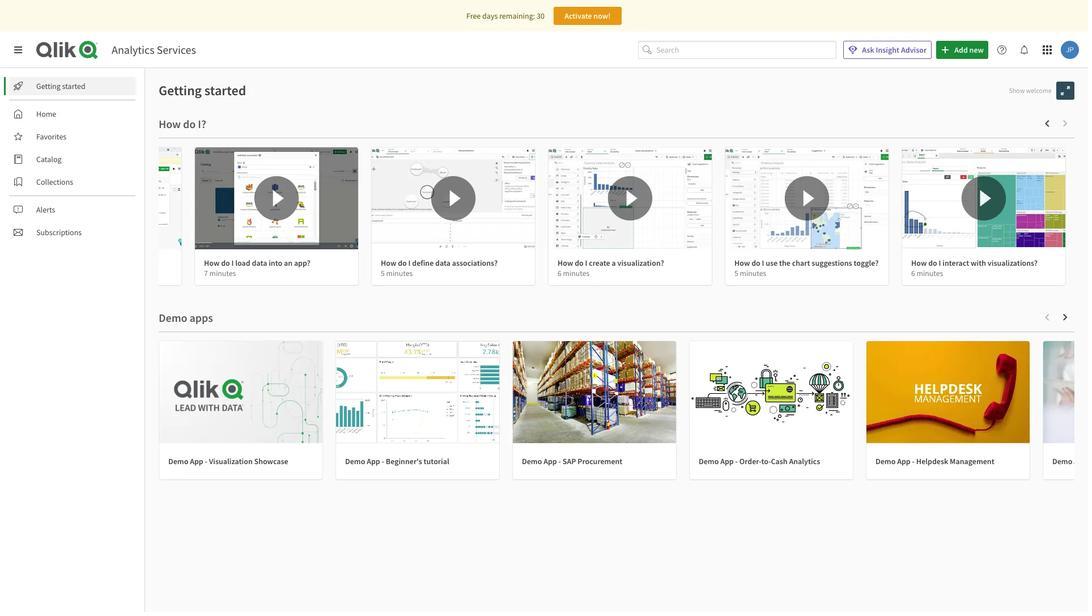 Task type: vqa. For each thing, say whether or not it's contained in the screenshot.
the topmost State
no



Task type: locate. For each thing, give the bounding box(es) containing it.
1 horizontal spatial 6
[[912, 269, 916, 278]]

2 how from the left
[[381, 258, 397, 268]]

minutes inside how do i create a visualization? 6 minutes
[[564, 269, 590, 278]]

3 minutes from the left
[[564, 269, 590, 278]]

toggle?
[[854, 258, 879, 268]]

3 - from the left
[[559, 457, 562, 467]]

procurement
[[578, 457, 623, 467]]

getting up 'home'
[[36, 81, 61, 91]]

- for order-
[[736, 457, 738, 467]]

2 minutes from the left
[[387, 269, 413, 278]]

6 for how do i interact with visualizations?
[[912, 269, 916, 278]]

demo app - order-to-cash analytics
[[699, 457, 821, 467]]

do inside how do i load data into an app? 7 minutes
[[221, 258, 230, 268]]

minutes inside how do i define data associations? 5 minutes
[[387, 269, 413, 278]]

1 i from the left
[[232, 258, 234, 268]]

how do i create an app? image
[[18, 147, 181, 250]]

1 do from the left
[[221, 258, 230, 268]]

app
[[190, 457, 203, 467], [367, 457, 380, 467], [544, 457, 557, 467], [721, 457, 734, 467], [898, 457, 911, 467], [1075, 457, 1088, 467]]

demo for demo app - sap procurement
[[522, 457, 542, 467]]

1 vertical spatial analytics
[[790, 457, 821, 467]]

favorites
[[36, 132, 66, 142]]

6 app from the left
[[1075, 457, 1088, 467]]

getting started up home link
[[36, 81, 86, 91]]

demo app - visualization showcase
[[168, 457, 288, 467]]

how do i load data into an app? image
[[195, 147, 358, 250]]

3 app from the left
[[544, 457, 557, 467]]

4 i from the left
[[763, 258, 765, 268]]

how do i use the chart suggestions toggle? 5 minutes
[[735, 258, 879, 278]]

5 app from the left
[[898, 457, 911, 467]]

2 6 from the left
[[912, 269, 916, 278]]

subscriptions link
[[9, 223, 136, 242]]

0 horizontal spatial data
[[252, 258, 267, 268]]

0 horizontal spatial 6
[[558, 269, 562, 278]]

how inside how do i interact with visualizations? 6 minutes
[[912, 258, 928, 268]]

6 demo from the left
[[1053, 457, 1073, 467]]

5 how from the left
[[912, 258, 928, 268]]

demo for demo app 
[[1053, 457, 1073, 467]]

alerts
[[36, 205, 55, 215]]

1 horizontal spatial started
[[205, 82, 246, 99]]

- for helpdesk
[[913, 457, 915, 467]]

5 demo from the left
[[876, 457, 896, 467]]

3 do from the left
[[575, 258, 584, 268]]

4 - from the left
[[736, 457, 738, 467]]

how inside how do i define data associations? 5 minutes
[[381, 258, 397, 268]]

i left define
[[409, 258, 411, 268]]

i inside how do i define data associations? 5 minutes
[[409, 258, 411, 268]]

data inside how do i define data associations? 5 minutes
[[436, 258, 451, 268]]

do
[[221, 258, 230, 268], [398, 258, 407, 268], [575, 258, 584, 268], [752, 258, 761, 268], [929, 258, 938, 268]]

how up 7
[[204, 258, 220, 268]]

getting started inside navigation pane element
[[36, 81, 86, 91]]

minutes inside how do i interact with visualizations? 6 minutes
[[917, 269, 944, 278]]

getting started link
[[9, 77, 136, 95]]

i left use
[[763, 258, 765, 268]]

add new button
[[937, 41, 989, 59]]

getting
[[36, 81, 61, 91], [159, 82, 202, 99]]

ask insight advisor
[[863, 45, 927, 55]]

alerts link
[[9, 201, 136, 219]]

sap
[[563, 457, 576, 467]]

5 inside how do i define data associations? 5 minutes
[[381, 269, 385, 278]]

0 horizontal spatial analytics
[[112, 43, 155, 57]]

1 app from the left
[[190, 457, 203, 467]]

1 horizontal spatial 5
[[735, 269, 739, 278]]

1 - from the left
[[205, 457, 208, 467]]

minutes down interact
[[917, 269, 944, 278]]

do left use
[[752, 258, 761, 268]]

demo for demo app - beginner's tutorial
[[345, 457, 365, 467]]

home
[[36, 109, 56, 119]]

close sidebar menu image
[[14, 45, 23, 54]]

data inside how do i load data into an app? 7 minutes
[[252, 258, 267, 268]]

how left interact
[[912, 258, 928, 268]]

2 do from the left
[[398, 258, 407, 268]]

2 - from the left
[[382, 457, 385, 467]]

1 data from the left
[[252, 258, 267, 268]]

4 how from the left
[[735, 258, 751, 268]]

advisor
[[902, 45, 927, 55]]

30
[[537, 11, 545, 21]]

app for beginner's
[[367, 457, 380, 467]]

data right define
[[436, 258, 451, 268]]

demo app - order-to-cash analytics image
[[690, 341, 854, 444]]

6 inside how do i interact with visualizations? 6 minutes
[[912, 269, 916, 278]]

demo app - pharma sales image
[[1044, 341, 1089, 444]]

2 demo from the left
[[345, 457, 365, 467]]

- left visualization
[[205, 457, 208, 467]]

how inside how do i use the chart suggestions toggle? 5 minutes
[[735, 258, 751, 268]]

4 demo from the left
[[699, 457, 719, 467]]

0 vertical spatial analytics
[[112, 43, 155, 57]]

demo
[[168, 457, 188, 467], [345, 457, 365, 467], [522, 457, 542, 467], [699, 457, 719, 467], [876, 457, 896, 467], [1053, 457, 1073, 467]]

0 horizontal spatial getting
[[36, 81, 61, 91]]

1 minutes from the left
[[210, 269, 236, 278]]

2 app from the left
[[367, 457, 380, 467]]

do inside how do i use the chart suggestions toggle? 5 minutes
[[752, 258, 761, 268]]

app?
[[294, 258, 311, 268]]

1 5 from the left
[[381, 269, 385, 278]]

how inside how do i create a visualization? 6 minutes
[[558, 258, 574, 268]]

analytics right cash
[[790, 457, 821, 467]]

5 do from the left
[[929, 258, 938, 268]]

ask insight advisor button
[[844, 41, 933, 59]]

demo for demo app - helpdesk management
[[876, 457, 896, 467]]

do left interact
[[929, 258, 938, 268]]

minutes right 7
[[210, 269, 236, 278]]

do for define
[[398, 258, 407, 268]]

2 5 from the left
[[735, 269, 739, 278]]

i
[[232, 258, 234, 268], [409, 258, 411, 268], [586, 258, 588, 268], [763, 258, 765, 268], [940, 258, 942, 268]]

minutes
[[210, 269, 236, 278], [387, 269, 413, 278], [564, 269, 590, 278], [740, 269, 767, 278], [917, 269, 944, 278]]

i inside how do i use the chart suggestions toggle? 5 minutes
[[763, 258, 765, 268]]

navigation pane element
[[0, 73, 145, 246]]

minutes for how do i interact with visualizations?
[[917, 269, 944, 278]]

minutes down create
[[564, 269, 590, 278]]

5 - from the left
[[913, 457, 915, 467]]

6 inside how do i create a visualization? 6 minutes
[[558, 269, 562, 278]]

data
[[252, 258, 267, 268], [436, 258, 451, 268]]

0 horizontal spatial started
[[62, 81, 86, 91]]

associations?
[[452, 258, 498, 268]]

how do i load data into an app? element
[[204, 258, 311, 268]]

1 6 from the left
[[558, 269, 562, 278]]

how inside how do i load data into an app? 7 minutes
[[204, 258, 220, 268]]

do for use
[[752, 258, 761, 268]]

- left sap
[[559, 457, 562, 467]]

the
[[780, 258, 791, 268]]

- left helpdesk
[[913, 457, 915, 467]]

getting started
[[36, 81, 86, 91], [159, 82, 246, 99]]

6
[[558, 269, 562, 278], [912, 269, 916, 278]]

3 how from the left
[[558, 258, 574, 268]]

use
[[766, 258, 778, 268]]

into
[[269, 258, 283, 268]]

data left into
[[252, 258, 267, 268]]

getting down services
[[159, 82, 202, 99]]

i inside how do i create a visualization? 6 minutes
[[586, 258, 588, 268]]

how do i load data into an app? 7 minutes
[[204, 258, 311, 278]]

do inside how do i define data associations? 5 minutes
[[398, 258, 407, 268]]

suggestions
[[812, 258, 853, 268]]

0 horizontal spatial 5
[[381, 269, 385, 278]]

interact
[[943, 258, 970, 268]]

i left load
[[232, 258, 234, 268]]

activate
[[565, 11, 592, 21]]

2 data from the left
[[436, 258, 451, 268]]

show welcome
[[1010, 86, 1053, 95]]

how
[[204, 258, 220, 268], [381, 258, 397, 268], [558, 258, 574, 268], [735, 258, 751, 268], [912, 258, 928, 268]]

4 do from the left
[[752, 258, 761, 268]]

do for create
[[575, 258, 584, 268]]

how left use
[[735, 258, 751, 268]]

app for visualization
[[190, 457, 203, 467]]

to-
[[762, 457, 772, 467]]

- for beginner's
[[382, 457, 385, 467]]

5 minutes from the left
[[917, 269, 944, 278]]

demo app - visualization showcase image
[[159, 341, 323, 444]]

4 app from the left
[[721, 457, 734, 467]]

i left create
[[586, 258, 588, 268]]

getting started down services
[[159, 82, 246, 99]]

1 horizontal spatial getting started
[[159, 82, 246, 99]]

how left define
[[381, 258, 397, 268]]

0 horizontal spatial getting started
[[36, 81, 86, 91]]

minutes inside how do i load data into an app? 7 minutes
[[210, 269, 236, 278]]

7
[[204, 269, 208, 278]]

how do i create a visualization? element
[[558, 258, 665, 268]]

activate now!
[[565, 11, 611, 21]]

1 horizontal spatial getting
[[159, 82, 202, 99]]

2 i from the left
[[409, 258, 411, 268]]

days
[[483, 11, 498, 21]]

getting inside navigation pane element
[[36, 81, 61, 91]]

- left beginner's at the left of the page
[[382, 457, 385, 467]]

searchbar element
[[639, 41, 837, 59]]

i left interact
[[940, 258, 942, 268]]

do inside how do i interact with visualizations? 6 minutes
[[929, 258, 938, 268]]

- for visualization
[[205, 457, 208, 467]]

3 i from the left
[[586, 258, 588, 268]]

beginner's
[[386, 457, 422, 467]]

analytics left services
[[112, 43, 155, 57]]

do left define
[[398, 258, 407, 268]]

i for load
[[232, 258, 234, 268]]

collections link
[[9, 173, 136, 191]]

collections
[[36, 177, 73, 187]]

do left create
[[575, 258, 584, 268]]

-
[[205, 457, 208, 467], [382, 457, 385, 467], [559, 457, 562, 467], [736, 457, 738, 467], [913, 457, 915, 467]]

1 how from the left
[[204, 258, 220, 268]]

how left create
[[558, 258, 574, 268]]

i inside how do i interact with visualizations? 6 minutes
[[940, 258, 942, 268]]

- left "order-"
[[736, 457, 738, 467]]

do left load
[[221, 258, 230, 268]]

ask
[[863, 45, 875, 55]]

1 horizontal spatial data
[[436, 258, 451, 268]]

how do i interact with visualizations? 6 minutes
[[912, 258, 1039, 278]]

4 minutes from the left
[[740, 269, 767, 278]]

do inside how do i create a visualization? 6 minutes
[[575, 258, 584, 268]]

do for interact
[[929, 258, 938, 268]]

1 horizontal spatial analytics
[[790, 457, 821, 467]]

started inside 'getting started' main content
[[205, 82, 246, 99]]

getting started main content
[[14, 68, 1089, 613]]

minutes down define
[[387, 269, 413, 278]]

load
[[236, 258, 251, 268]]

1 demo from the left
[[168, 457, 188, 467]]

Search text field
[[657, 41, 837, 59]]

define
[[412, 258, 434, 268]]

5 inside how do i use the chart suggestions toggle? 5 minutes
[[735, 269, 739, 278]]

5 i from the left
[[940, 258, 942, 268]]

5
[[381, 269, 385, 278], [735, 269, 739, 278]]

how for how do i interact with visualizations?
[[912, 258, 928, 268]]

3 demo from the left
[[522, 457, 542, 467]]

new
[[970, 45, 985, 55]]

i inside how do i load data into an app? 7 minutes
[[232, 258, 234, 268]]

analytics
[[112, 43, 155, 57], [790, 457, 821, 467]]

how do i define data associations? element
[[381, 258, 498, 268]]

minutes down use
[[740, 269, 767, 278]]

how for how do i create a visualization?
[[558, 258, 574, 268]]

started
[[62, 81, 86, 91], [205, 82, 246, 99]]

demo app - helpdesk management image
[[867, 341, 1031, 444]]



Task type: describe. For each thing, give the bounding box(es) containing it.
add
[[955, 45, 969, 55]]

free days remaining: 30
[[467, 11, 545, 21]]

demo app 
[[1053, 457, 1089, 467]]

visualization
[[209, 457, 253, 467]]

data for into
[[252, 258, 267, 268]]

insight
[[877, 45, 900, 55]]

how do i define data associations? image
[[372, 147, 535, 250]]

how do i create a visualization? image
[[549, 147, 712, 250]]

welcome
[[1027, 86, 1053, 95]]

visualizations?
[[988, 258, 1039, 268]]

management
[[951, 457, 995, 467]]

remaining:
[[500, 11, 536, 21]]

showcase
[[254, 457, 288, 467]]

i for use
[[763, 258, 765, 268]]

subscriptions
[[36, 227, 82, 238]]

how for how do i load data into an app?
[[204, 258, 220, 268]]

how do i use the chart suggestions toggle? image
[[726, 147, 889, 250]]

free
[[467, 11, 481, 21]]

show welcome image
[[1062, 86, 1071, 95]]

app for helpdesk
[[898, 457, 911, 467]]

how do i define data associations? 5 minutes
[[381, 258, 498, 278]]

add new
[[955, 45, 985, 55]]

demo app - beginner's tutorial
[[345, 457, 450, 467]]

i for create
[[586, 258, 588, 268]]

catalog
[[36, 154, 62, 164]]

how for how do i define data associations?
[[381, 258, 397, 268]]

getting inside main content
[[159, 82, 202, 99]]

visualization?
[[618, 258, 665, 268]]

with
[[972, 258, 987, 268]]

app for order-
[[721, 457, 734, 467]]

minutes inside how do i use the chart suggestions toggle? 5 minutes
[[740, 269, 767, 278]]

demo app - beginner's tutorial image
[[336, 341, 500, 444]]

catalog link
[[9, 150, 136, 168]]

helpdesk
[[917, 457, 949, 467]]

james peterson image
[[1062, 41, 1080, 59]]

demo app - sap procurement
[[522, 457, 623, 467]]

how do i interact with visualizations? element
[[912, 258, 1039, 268]]

cash
[[772, 457, 788, 467]]

analytics inside 'getting started' main content
[[790, 457, 821, 467]]

getting started inside main content
[[159, 82, 246, 99]]

demo app - helpdesk management
[[876, 457, 995, 467]]

now!
[[594, 11, 611, 21]]

how do i create a visualization? 6 minutes
[[558, 258, 665, 278]]

i for define
[[409, 258, 411, 268]]

data for associations?
[[436, 258, 451, 268]]

order-
[[740, 457, 762, 467]]

analytics services element
[[112, 43, 196, 57]]

show
[[1010, 86, 1026, 95]]

activate now! link
[[554, 7, 622, 25]]

demo app - sap procurement image
[[513, 341, 677, 444]]

chart
[[793, 258, 811, 268]]

tutorial
[[424, 457, 450, 467]]

app for sap
[[544, 457, 557, 467]]

- for sap
[[559, 457, 562, 467]]

a
[[612, 258, 616, 268]]

create
[[589, 258, 611, 268]]

analytics services
[[112, 43, 196, 57]]

6 for how do i create a visualization?
[[558, 269, 562, 278]]

an
[[284, 258, 293, 268]]

started inside 'getting started' link
[[62, 81, 86, 91]]

i for interact
[[940, 258, 942, 268]]

minutes for how do i create a visualization?
[[564, 269, 590, 278]]

how do i use the chart suggestions toggle? element
[[735, 258, 879, 268]]

demo for demo app - order-to-cash analytics
[[699, 457, 719, 467]]

home link
[[9, 105, 136, 123]]

minutes for how do i define data associations?
[[387, 269, 413, 278]]

do for load
[[221, 258, 230, 268]]

how do i interact with visualizations? image
[[903, 147, 1066, 250]]

favorites link
[[9, 128, 136, 146]]

how for how do i use the chart suggestions toggle?
[[735, 258, 751, 268]]

demo for demo app - visualization showcase
[[168, 457, 188, 467]]

services
[[157, 43, 196, 57]]



